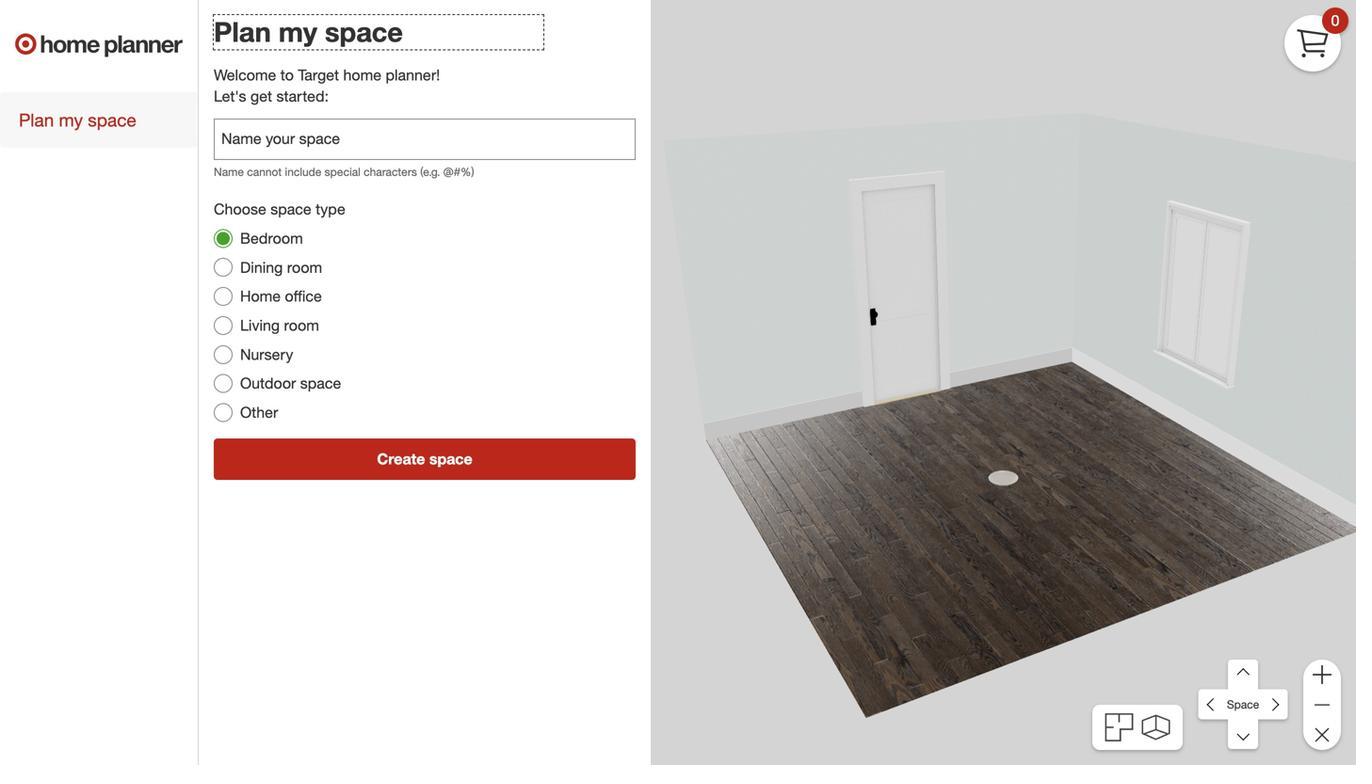 Task type: locate. For each thing, give the bounding box(es) containing it.
1 vertical spatial plan my space
[[19, 109, 136, 131]]

plan my space
[[214, 15, 403, 49], [19, 109, 136, 131]]

@#%)
[[443, 165, 474, 179]]

dining room
[[240, 258, 322, 277]]

home
[[240, 287, 281, 306]]

bedroom
[[240, 229, 303, 248]]

space
[[325, 15, 403, 49], [88, 109, 136, 131], [271, 200, 312, 219], [300, 375, 341, 393], [429, 450, 473, 469]]

1 vertical spatial plan
[[19, 109, 54, 131]]

0 vertical spatial my
[[279, 15, 317, 49]]

nursery
[[240, 346, 293, 364]]

0 horizontal spatial plan my space
[[19, 109, 136, 131]]

space up home
[[325, 15, 403, 49]]

1 horizontal spatial my
[[279, 15, 317, 49]]

room for living room
[[284, 317, 319, 335]]

my
[[279, 15, 317, 49], [59, 109, 83, 131]]

office
[[285, 287, 322, 306]]

space for choose space type
[[271, 200, 312, 219]]

create space button
[[214, 439, 636, 480]]

None text field
[[214, 119, 636, 160]]

other
[[240, 404, 278, 422]]

room down office
[[284, 317, 319, 335]]

space down home planner landing page image
[[88, 109, 136, 131]]

room up office
[[287, 258, 322, 277]]

let's
[[214, 87, 246, 106]]

Other radio
[[214, 404, 233, 422]]

space inside button
[[429, 450, 473, 469]]

Dining room radio
[[214, 258, 233, 277]]

pan camera left 30° image
[[1199, 690, 1229, 720]]

plan
[[214, 15, 271, 49], [19, 109, 54, 131]]

welcome to target home planner! let's get started:
[[214, 66, 440, 106]]

characters
[[364, 165, 417, 179]]

outdoor
[[240, 375, 296, 393]]

1 horizontal spatial plan
[[214, 15, 271, 49]]

0 horizontal spatial my
[[59, 109, 83, 131]]

1 vertical spatial room
[[284, 317, 319, 335]]

0 vertical spatial plan my space
[[214, 15, 403, 49]]

0 vertical spatial room
[[287, 258, 322, 277]]

cannot
[[247, 165, 282, 179]]

space for outdoor space
[[300, 375, 341, 393]]

my down home planner landing page image
[[59, 109, 83, 131]]

plan inside 'button'
[[19, 109, 54, 131]]

Living room radio
[[214, 316, 233, 335]]

(e.g.
[[420, 165, 440, 179]]

my up to
[[279, 15, 317, 49]]

living room
[[240, 317, 319, 335]]

room for dining room
[[287, 258, 322, 277]]

home office
[[240, 287, 322, 306]]

0 horizontal spatial plan
[[19, 109, 54, 131]]

get
[[251, 87, 272, 106]]

space right outdoor
[[300, 375, 341, 393]]

name cannot include special characters (e.g. @#%)
[[214, 165, 474, 179]]

plan my space button
[[0, 92, 198, 148]]

Nursery radio
[[214, 346, 233, 364]]

plan my space up the target
[[214, 15, 403, 49]]

welcome
[[214, 66, 276, 84]]

space up bedroom
[[271, 200, 312, 219]]

create
[[377, 450, 425, 469]]

special
[[325, 165, 361, 179]]

choose
[[214, 200, 266, 219]]

room
[[287, 258, 322, 277], [284, 317, 319, 335]]

space right create at the bottom left of the page
[[429, 450, 473, 469]]

name
[[214, 165, 244, 179]]

dining
[[240, 258, 283, 277]]

include
[[285, 165, 322, 179]]

outdoor space
[[240, 375, 341, 393]]

1 vertical spatial my
[[59, 109, 83, 131]]

plan my space down home planner landing page image
[[19, 109, 136, 131]]



Task type: vqa. For each thing, say whether or not it's contained in the screenshot.
left Plan
yes



Task type: describe. For each thing, give the bounding box(es) containing it.
front view button icon image
[[1142, 716, 1171, 741]]

create space
[[377, 450, 473, 469]]

my inside 'button'
[[59, 109, 83, 131]]

Bedroom radio
[[214, 229, 233, 248]]

planner!
[[386, 66, 440, 84]]

started:
[[276, 87, 329, 106]]

home
[[343, 66, 382, 84]]

space inside 'button'
[[88, 109, 136, 131]]

space for create space
[[429, 450, 473, 469]]

to
[[280, 66, 294, 84]]

home planner landing page image
[[15, 15, 183, 75]]

tilt camera up 30° image
[[1229, 660, 1259, 691]]

tilt camera down 30° image
[[1229, 720, 1259, 750]]

0
[[1332, 11, 1340, 30]]

top view button icon image
[[1105, 714, 1134, 742]]

plan my space inside 'button'
[[19, 109, 136, 131]]

choose space type
[[214, 200, 346, 219]]

Home office radio
[[214, 287, 233, 306]]

0 vertical spatial plan
[[214, 15, 271, 49]]

1 horizontal spatial plan my space
[[214, 15, 403, 49]]

Outdoor space radio
[[214, 375, 233, 393]]

0 button
[[1285, 8, 1349, 72]]

space
[[1227, 698, 1260, 712]]

living
[[240, 317, 280, 335]]

pan camera right 30° image
[[1258, 690, 1289, 720]]

type
[[316, 200, 346, 219]]

target
[[298, 66, 339, 84]]



